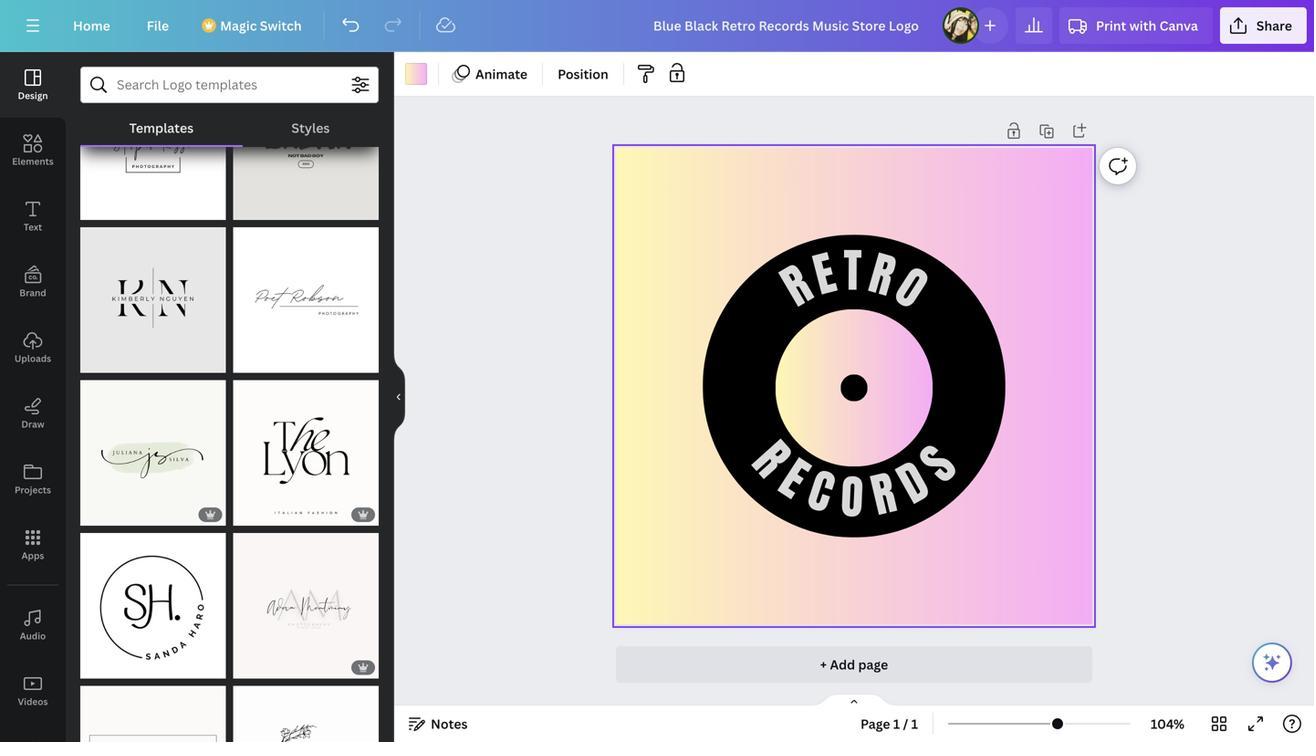 Task type: vqa. For each thing, say whether or not it's contained in the screenshot.
Apps
yes



Task type: locate. For each thing, give the bounding box(es) containing it.
/
[[903, 715, 909, 733]]

styles button
[[243, 110, 379, 145]]

black and white minimal monogram logo group
[[80, 522, 226, 679]]

page 1 / 1
[[861, 715, 918, 733]]

apps button
[[0, 512, 66, 578]]

position
[[558, 65, 609, 83]]

notes button
[[402, 709, 475, 739]]

0 horizontal spatial 1
[[894, 715, 900, 733]]

design button
[[0, 52, 66, 118]]

magic
[[220, 17, 257, 34]]

e inside e t r
[[807, 240, 843, 310]]

1 horizontal spatial 1
[[912, 715, 918, 733]]

share button
[[1220, 7, 1307, 44]]

page
[[859, 656, 888, 673]]

104% button
[[1138, 709, 1198, 739]]

r inside e t r
[[862, 240, 902, 311]]

104%
[[1151, 715, 1185, 733]]

show pages image
[[811, 693, 898, 708]]

1 vertical spatial o
[[840, 464, 865, 532]]

c o r
[[800, 457, 902, 532]]

animate
[[476, 65, 528, 83]]

e for e t r
[[807, 240, 843, 310]]

1 horizontal spatial o
[[884, 254, 939, 323]]

e t r
[[807, 237, 902, 311]]

o
[[884, 254, 939, 323], [840, 464, 865, 532]]

0 vertical spatial e
[[807, 240, 843, 310]]

+
[[820, 656, 827, 673]]

0 horizontal spatial o
[[840, 464, 865, 532]]

white elegant simple modern j s name initial signature calligraphy font letter brand logo template image
[[80, 380, 226, 526]]

black floral semi-wreath logo image
[[233, 686, 379, 742]]

text
[[24, 221, 42, 233]]

canva assistant image
[[1262, 652, 1284, 674]]

main menu bar
[[0, 0, 1315, 52]]

file
[[147, 17, 169, 34]]

elements button
[[0, 118, 66, 183]]

black white elegant feminine fashion brand logo group
[[233, 369, 379, 526]]

linear gradient 90°: #fff7ad, #ffa9f9 image
[[405, 63, 427, 85], [405, 63, 427, 85]]

print with canva
[[1096, 17, 1199, 34]]

print with canva button
[[1060, 7, 1213, 44]]

elements
[[12, 155, 54, 168]]

e
[[807, 240, 843, 310], [768, 446, 821, 513]]

o right t
[[884, 254, 939, 323]]

projects
[[15, 484, 51, 496]]

with
[[1130, 17, 1157, 34]]

s
[[907, 433, 970, 496]]

modern minimalist graffiti dream brand logo group
[[233, 74, 379, 220]]

templates button
[[80, 110, 243, 145]]

black elegant modern name initials monogram logo image
[[80, 227, 226, 373]]

black floral semi-wreath logo group
[[233, 675, 379, 742]]

1 left "/"
[[894, 715, 900, 733]]

Design title text field
[[639, 7, 936, 44]]

notes
[[431, 715, 468, 733]]

1 right "/"
[[912, 715, 918, 733]]

animate button
[[446, 59, 535, 89]]

apps
[[22, 550, 44, 562]]

1 vertical spatial e
[[768, 446, 821, 513]]

r
[[862, 240, 902, 311], [771, 251, 824, 321], [739, 429, 804, 490], [865, 459, 902, 530]]

templates
[[129, 119, 194, 136]]

draw
[[21, 418, 44, 430]]

c
[[800, 457, 842, 528]]

o left d
[[840, 464, 865, 532]]

videos button
[[0, 658, 66, 724]]

black and white minimal monogram logo image
[[80, 533, 226, 679]]

black elegant modern name initials monogram logo group
[[80, 216, 226, 373]]

r inside c o r
[[865, 459, 902, 530]]

1
[[894, 715, 900, 733], [912, 715, 918, 733]]

0 vertical spatial o
[[884, 254, 939, 323]]



Task type: describe. For each thing, give the bounding box(es) containing it.
design
[[18, 89, 48, 102]]

white elegant simple modern j s name initial signature calligraphy font letter brand logo template group
[[80, 369, 226, 526]]

canva
[[1160, 17, 1199, 34]]

e for e
[[768, 446, 821, 513]]

1 1 from the left
[[894, 715, 900, 733]]

magic switch
[[220, 17, 302, 34]]

pink typography photography logo image
[[233, 533, 379, 679]]

black white modern square frame photography logo group
[[80, 74, 226, 220]]

magic switch button
[[191, 7, 316, 44]]

Search Logo templates search field
[[117, 68, 342, 102]]

videos
[[18, 696, 48, 708]]

projects button
[[0, 446, 66, 512]]

brand button
[[0, 249, 66, 315]]

uploads button
[[0, 315, 66, 381]]

t
[[844, 237, 862, 305]]

monochrome expressive photography logo group
[[233, 216, 379, 373]]

hide image
[[393, 353, 405, 441]]

audio button
[[0, 592, 66, 658]]

brand
[[19, 287, 46, 299]]

uploads
[[14, 352, 51, 365]]

file button
[[132, 7, 184, 44]]

draw button
[[0, 381, 66, 446]]

add
[[830, 656, 856, 673]]

d
[[887, 448, 940, 518]]

audio
[[20, 630, 46, 642]]

black ivory luxury elegant script beauty blogger name logo group
[[80, 675, 226, 742]]

styles
[[292, 119, 330, 136]]

switch
[[260, 17, 302, 34]]

+ add page
[[820, 656, 888, 673]]

home
[[73, 17, 110, 34]]

side panel tab list
[[0, 52, 66, 742]]

+ add page button
[[616, 646, 1093, 683]]

black white elegant feminine fashion brand logo image
[[233, 380, 379, 526]]

2 1 from the left
[[912, 715, 918, 733]]

position button
[[551, 59, 616, 89]]

o inside c o r
[[840, 464, 865, 532]]

text button
[[0, 183, 66, 249]]

home link
[[58, 7, 125, 44]]

pink typography photography logo group
[[233, 522, 379, 679]]

share
[[1257, 17, 1293, 34]]

page
[[861, 715, 891, 733]]

print
[[1096, 17, 1127, 34]]



